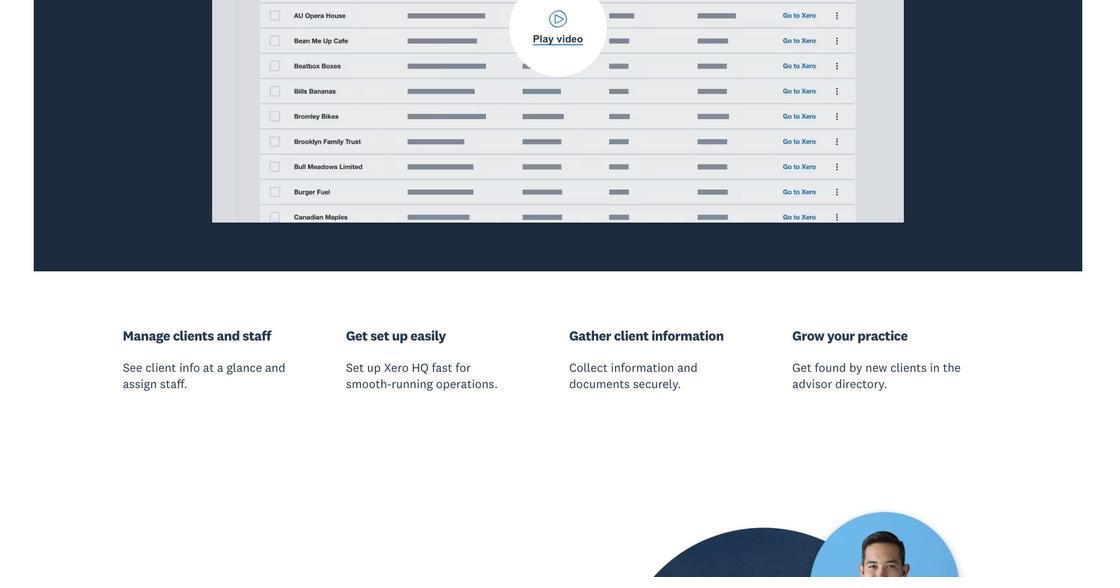 Task type: locate. For each thing, give the bounding box(es) containing it.
1 vertical spatial up
[[367, 360, 381, 376]]

found
[[815, 360, 847, 376]]

client up staff.
[[146, 360, 176, 376]]

set
[[346, 360, 364, 376]]

client for gather
[[614, 327, 649, 344]]

set
[[371, 327, 389, 344]]

collect information and documents securely.
[[570, 360, 698, 392]]

client up collect information and documents securely.
[[614, 327, 649, 344]]

staff.
[[160, 376, 188, 392]]

1 horizontal spatial up
[[392, 327, 408, 344]]

gather
[[570, 327, 612, 344]]

1 horizontal spatial client
[[614, 327, 649, 344]]

1 horizontal spatial and
[[265, 360, 286, 376]]

information inside collect information and documents securely.
[[611, 360, 675, 376]]

client inside see client info at a glance and assign staff.
[[146, 360, 176, 376]]

info
[[179, 360, 200, 376]]

operations.
[[436, 376, 498, 392]]

0 horizontal spatial get
[[346, 327, 368, 344]]

0 vertical spatial get
[[346, 327, 368, 344]]

2 horizontal spatial and
[[678, 360, 698, 376]]

and inside collect information and documents securely.
[[678, 360, 698, 376]]

1 vertical spatial clients
[[891, 360, 927, 376]]

get up advisor
[[793, 360, 812, 376]]

0 vertical spatial clients
[[173, 327, 214, 344]]

and
[[217, 327, 240, 344], [265, 360, 286, 376], [678, 360, 698, 376]]

grow your practice
[[793, 327, 908, 344]]

assign
[[123, 376, 157, 392]]

up up 'smooth-'
[[367, 360, 381, 376]]

a
[[217, 360, 224, 376]]

the
[[944, 360, 961, 376]]

running
[[392, 376, 433, 392]]

clients left in
[[891, 360, 927, 376]]

and for staff
[[217, 327, 240, 344]]

and up securely.
[[678, 360, 698, 376]]

get left set
[[346, 327, 368, 344]]

in
[[930, 360, 940, 376]]

client
[[614, 327, 649, 344], [146, 360, 176, 376]]

0 horizontal spatial up
[[367, 360, 381, 376]]

1 vertical spatial get
[[793, 360, 812, 376]]

1 vertical spatial information
[[611, 360, 675, 376]]

up right set
[[392, 327, 408, 344]]

see
[[123, 360, 143, 376]]

at
[[203, 360, 214, 376]]

get for get found by new clients in the advisor directory.
[[793, 360, 812, 376]]

collect
[[570, 360, 608, 376]]

play video button
[[212, 0, 905, 223]]

1 horizontal spatial clients
[[891, 360, 927, 376]]

get inside get found by new clients in the advisor directory.
[[793, 360, 812, 376]]

0 vertical spatial client
[[614, 327, 649, 344]]

1 horizontal spatial get
[[793, 360, 812, 376]]

0 horizontal spatial and
[[217, 327, 240, 344]]

clients
[[173, 327, 214, 344], [891, 360, 927, 376]]

video
[[557, 33, 584, 45]]

0 horizontal spatial client
[[146, 360, 176, 376]]

information
[[652, 327, 724, 344], [611, 360, 675, 376]]

and right glance
[[265, 360, 286, 376]]

clients up info
[[173, 327, 214, 344]]

fast
[[432, 360, 453, 376]]

and inside see client info at a glance and assign staff.
[[265, 360, 286, 376]]

manage clients and staff
[[123, 327, 271, 344]]

get
[[346, 327, 368, 344], [793, 360, 812, 376]]

0 horizontal spatial clients
[[173, 327, 214, 344]]

up
[[392, 327, 408, 344], [367, 360, 381, 376]]

play video
[[533, 33, 584, 45]]

1 vertical spatial client
[[146, 360, 176, 376]]

staff
[[243, 327, 271, 344]]

and left staff
[[217, 327, 240, 344]]



Task type: describe. For each thing, give the bounding box(es) containing it.
your
[[828, 327, 855, 344]]

smooth-
[[346, 376, 392, 392]]

0 vertical spatial information
[[652, 327, 724, 344]]

xero
[[384, 360, 409, 376]]

manage
[[123, 327, 170, 344]]

a list of all an accounting practice's clients displays on a laptop. image
[[570, 498, 994, 578]]

gather client information
[[570, 327, 724, 344]]

easily
[[411, 327, 446, 344]]

practice
[[858, 327, 908, 344]]

play
[[533, 33, 554, 45]]

new
[[866, 360, 888, 376]]

directory.
[[836, 376, 888, 392]]

0 vertical spatial up
[[392, 327, 408, 344]]

set up xero hq fast for smooth-running operations.
[[346, 360, 498, 392]]

securely.
[[633, 376, 681, 392]]

and for documents
[[678, 360, 698, 376]]

clients inside get found by new clients in the advisor directory.
[[891, 360, 927, 376]]

get for get set up easily
[[346, 327, 368, 344]]

client for see
[[146, 360, 176, 376]]

get found by new clients in the advisor directory.
[[793, 360, 961, 392]]

by
[[850, 360, 863, 376]]

grow
[[793, 327, 825, 344]]

hq
[[412, 360, 429, 376]]

documents
[[570, 376, 630, 392]]

get set up easily
[[346, 327, 446, 344]]

glance
[[227, 360, 262, 376]]

advisor
[[793, 376, 833, 392]]

for
[[456, 360, 471, 376]]

up inside set up xero hq fast for smooth-running operations.
[[367, 360, 381, 376]]

see client info at a glance and assign staff.
[[123, 360, 286, 392]]



Task type: vqa. For each thing, say whether or not it's contained in the screenshot.
rightmost free
no



